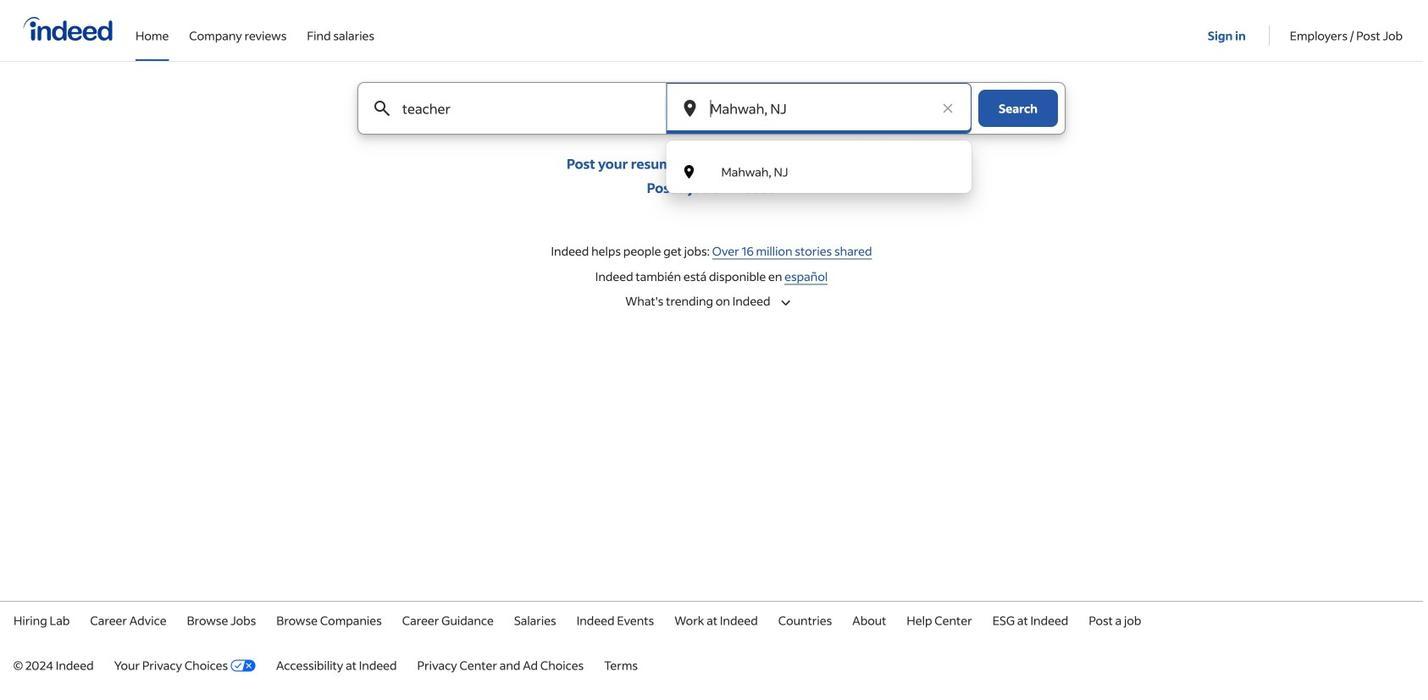 Task type: vqa. For each thing, say whether or not it's contained in the screenshot.
search: Job title, keywords, or company 'text field'
yes



Task type: locate. For each thing, give the bounding box(es) containing it.
main content
[[0, 82, 1424, 314]]

None search field
[[344, 82, 1080, 193]]

section
[[0, 235, 1424, 293]]



Task type: describe. For each thing, give the bounding box(es) containing it.
Edit location text field
[[707, 83, 931, 134]]

search: Job title, keywords, or company text field
[[399, 83, 637, 134]]

clear location input image
[[940, 100, 957, 117]]



